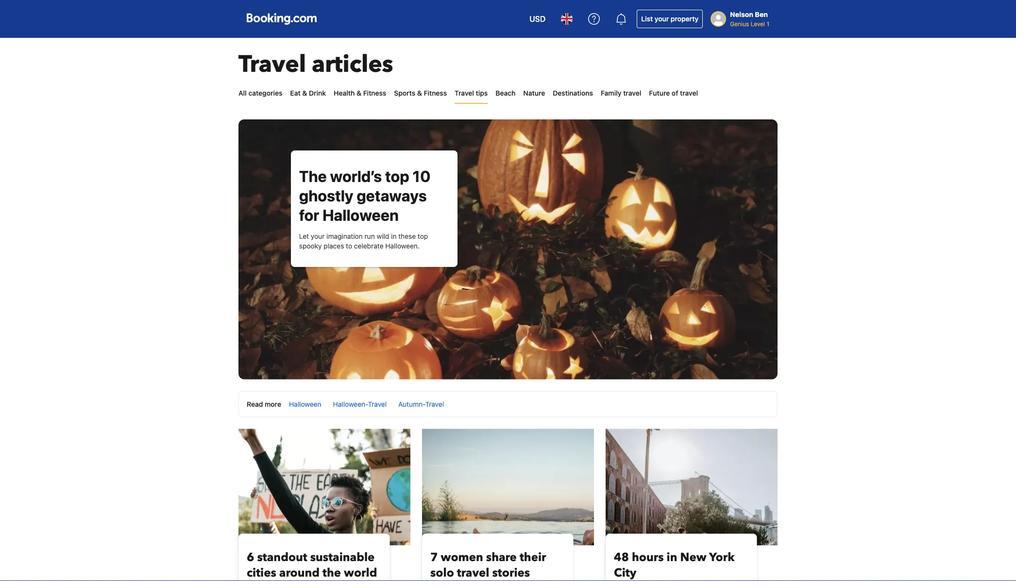 Task type: locate. For each thing, give the bounding box(es) containing it.
nature
[[524, 89, 545, 97]]

travel inside "link"
[[624, 89, 642, 97]]

your
[[655, 15, 669, 23], [311, 233, 325, 241]]

share
[[486, 550, 517, 566]]

places
[[324, 242, 344, 250]]

travel
[[624, 89, 642, 97], [680, 89, 698, 97], [368, 400, 387, 408], [425, 400, 444, 408], [457, 566, 490, 582]]

0 horizontal spatial in
[[391, 233, 397, 241]]

eat & drink
[[290, 89, 326, 97]]

48
[[614, 550, 629, 566]]

your for let
[[311, 233, 325, 241]]

top inside "let your imagination run wild in these top spooky places to celebrate halloween."
[[418, 233, 428, 241]]

read more
[[247, 400, 281, 408]]

travel inside 'link'
[[455, 89, 474, 97]]

family
[[601, 89, 622, 97]]

travel articles
[[239, 49, 393, 80]]

1 horizontal spatial top
[[418, 233, 428, 241]]

halloween.
[[385, 242, 420, 250]]

new
[[680, 550, 707, 566]]

top
[[385, 167, 409, 186], [418, 233, 428, 241]]

0 horizontal spatial &
[[302, 89, 307, 97]]

ben
[[755, 10, 768, 18]]

0 vertical spatial travel
[[239, 49, 306, 80]]

destinations
[[553, 89, 593, 97]]

destinations link
[[553, 84, 593, 103]]

spooky
[[299, 242, 322, 250]]

nature link
[[524, 84, 545, 103]]

in left new
[[667, 550, 678, 566]]

2 horizontal spatial &
[[417, 89, 422, 97]]

autumn-travel link
[[398, 400, 444, 408]]

48 hours in new york city
[[614, 550, 735, 582]]

halloween-travel link
[[333, 400, 387, 408]]

to
[[346, 242, 352, 250]]

& right sports
[[417, 89, 422, 97]]

7 women share their solo travel stories link
[[431, 550, 565, 582]]

top inside the world's top 10 ghostly getaways for halloween
[[385, 167, 409, 186]]

eat & drink link
[[290, 84, 326, 103]]

& right health
[[357, 89, 362, 97]]

fitness left sports
[[363, 89, 386, 97]]

1 fitness from the left
[[363, 89, 386, 97]]

0 horizontal spatial top
[[385, 167, 409, 186]]

0 vertical spatial in
[[391, 233, 397, 241]]

1 vertical spatial top
[[418, 233, 428, 241]]

& right eat
[[302, 89, 307, 97]]

travel inside 7 women share their solo travel stories
[[457, 566, 490, 582]]

2 fitness from the left
[[424, 89, 447, 97]]

sports & fitness
[[394, 89, 447, 97]]

let your imagination run wild in these top spooky places to celebrate halloween.
[[299, 233, 428, 250]]

1 vertical spatial travel
[[455, 89, 474, 97]]

for
[[299, 206, 319, 224]]

in inside "let your imagination run wild in these top spooky places to celebrate halloween."
[[391, 233, 397, 241]]

travel up categories
[[239, 49, 306, 80]]

1 horizontal spatial in
[[667, 550, 678, 566]]

7 women share their solo travel stories
[[431, 550, 546, 582]]

your for list
[[655, 15, 669, 23]]

0 horizontal spatial fitness
[[363, 89, 386, 97]]

0 horizontal spatial your
[[311, 233, 325, 241]]

cities
[[247, 566, 276, 582]]

future of travel
[[649, 89, 698, 97]]

in
[[391, 233, 397, 241], [667, 550, 678, 566]]

1 horizontal spatial &
[[357, 89, 362, 97]]

0 vertical spatial top
[[385, 167, 409, 186]]

your up spooky
[[311, 233, 325, 241]]

1 horizontal spatial travel
[[455, 89, 474, 97]]

travel tips
[[455, 89, 488, 97]]

1 horizontal spatial fitness
[[424, 89, 447, 97]]

your inside list your property 'link'
[[655, 15, 669, 23]]

usd
[[530, 14, 546, 24]]

the
[[299, 167, 327, 186]]

&
[[302, 89, 307, 97], [357, 89, 362, 97], [417, 89, 422, 97]]

fitness right sports
[[424, 89, 447, 97]]

stories
[[492, 566, 530, 582]]

solo
[[431, 566, 454, 582]]

travel
[[239, 49, 306, 80], [455, 89, 474, 97]]

beach link
[[496, 84, 516, 103]]

0 vertical spatial your
[[655, 15, 669, 23]]

1 vertical spatial in
[[667, 550, 678, 566]]

travel left tips
[[455, 89, 474, 97]]

the world's top 10 ghostly getaways for halloween
[[299, 167, 431, 224]]

sustainable
[[310, 550, 375, 566]]

health
[[334, 89, 355, 97]]

your right list
[[655, 15, 669, 23]]

3 & from the left
[[417, 89, 422, 97]]

top right these
[[418, 233, 428, 241]]

halloween link
[[289, 400, 321, 408]]

6 standout sustainable cities around the world
[[247, 550, 377, 582]]

these
[[399, 233, 416, 241]]

1 & from the left
[[302, 89, 307, 97]]

in right wild
[[391, 233, 397, 241]]

halloween
[[289, 400, 321, 408]]

2 & from the left
[[357, 89, 362, 97]]

list your property
[[641, 15, 699, 23]]

6 standout sustainable cities around the world link
[[247, 550, 382, 582]]

1 horizontal spatial your
[[655, 15, 669, 23]]

your inside "let your imagination run wild in these top spooky places to celebrate halloween."
[[311, 233, 325, 241]]

fitness for health & fitness
[[363, 89, 386, 97]]

property
[[671, 15, 699, 23]]

list your property link
[[637, 10, 703, 28]]

in inside 48 hours in new york city
[[667, 550, 678, 566]]

family travel
[[601, 89, 642, 97]]

standout
[[257, 550, 307, 566]]

top up getaways
[[385, 167, 409, 186]]

0 horizontal spatial travel
[[239, 49, 306, 80]]

travel for autumn-travel
[[425, 400, 444, 408]]

booking.com online hotel reservations image
[[247, 13, 317, 25]]

york
[[709, 550, 735, 566]]

48 hours in new york city link
[[614, 550, 749, 582]]

list
[[641, 15, 653, 23]]

nelson
[[730, 10, 754, 18]]

travel for travel articles
[[239, 49, 306, 80]]

travel for family travel
[[624, 89, 642, 97]]

1 vertical spatial your
[[311, 233, 325, 241]]



Task type: vqa. For each thing, say whether or not it's contained in the screenshot.
do corresponding to Paris
no



Task type: describe. For each thing, give the bounding box(es) containing it.
nelson ben genius level 1
[[730, 10, 770, 27]]

family travel link
[[601, 84, 642, 103]]

usd button
[[524, 7, 552, 31]]

fitness for sports & fitness
[[424, 89, 447, 97]]

world's
[[330, 167, 382, 186]]

more
[[265, 400, 281, 408]]

eat
[[290, 89, 301, 97]]

all categories link
[[239, 84, 282, 103]]

run
[[365, 233, 375, 241]]

around
[[279, 566, 320, 582]]

the
[[323, 566, 341, 582]]

hours
[[632, 550, 664, 566]]

halloween
[[323, 206, 399, 224]]

& for health
[[357, 89, 362, 97]]

read
[[247, 400, 263, 408]]

travel for travel tips
[[455, 89, 474, 97]]

6
[[247, 550, 254, 566]]

let
[[299, 233, 309, 241]]

health & fitness
[[334, 89, 386, 97]]

7
[[431, 550, 438, 566]]

city
[[614, 566, 637, 582]]

autumn-
[[398, 400, 425, 408]]

10
[[413, 167, 431, 186]]

wild
[[377, 233, 389, 241]]

drink
[[309, 89, 326, 97]]

world
[[344, 566, 377, 582]]

of
[[672, 89, 678, 97]]

ghostly
[[299, 187, 354, 205]]

tips
[[476, 89, 488, 97]]

women
[[441, 550, 483, 566]]

all
[[239, 89, 247, 97]]

level
[[751, 20, 765, 27]]

sports & fitness link
[[394, 84, 447, 103]]

genius
[[730, 20, 749, 27]]

halloween-
[[333, 400, 368, 408]]

imagination
[[327, 233, 363, 241]]

1
[[767, 20, 770, 27]]

& for sports
[[417, 89, 422, 97]]

halloween-travel
[[333, 400, 387, 408]]

categories
[[249, 89, 282, 97]]

articles
[[312, 49, 393, 80]]

future
[[649, 89, 670, 97]]

autumn-travel
[[398, 400, 444, 408]]

& for eat
[[302, 89, 307, 97]]

health & fitness link
[[334, 84, 386, 103]]

travel for halloween-travel
[[368, 400, 387, 408]]

getaways
[[357, 187, 427, 205]]

celebrate
[[354, 242, 384, 250]]

future of travel link
[[649, 84, 698, 103]]

travel tips link
[[455, 84, 488, 103]]

their
[[520, 550, 546, 566]]

sports
[[394, 89, 416, 97]]

all categories
[[239, 89, 282, 97]]

beach
[[496, 89, 516, 97]]

the world's top 10 ghostly getaways for halloween link
[[299, 167, 431, 224]]



